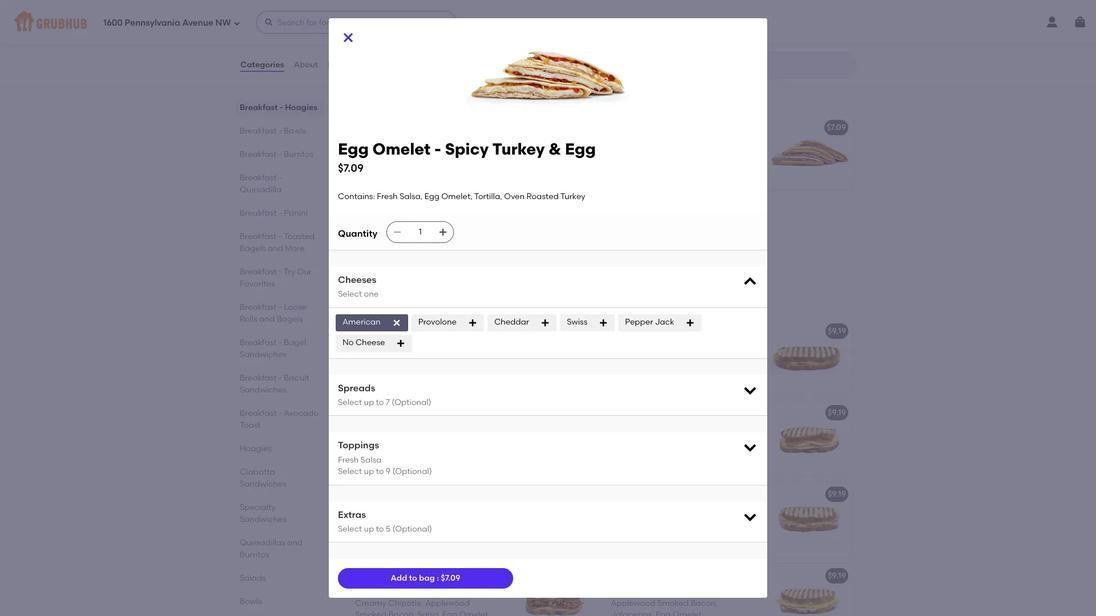Task type: describe. For each thing, give the bounding box(es) containing it.
smoked inside contains: pepper jack, panini bread, applewood smoked bacon, jalapenos, egg omelet
[[657, 599, 689, 609]]

spinach,
[[389, 150, 422, 160]]

bag
[[419, 574, 435, 584]]

avenue
[[182, 17, 213, 28]]

$9.19 for egg omelet - applewood smoked bacon
[[572, 326, 590, 336]]

$9.19 for egg omelet - sausage patty
[[828, 490, 846, 499]]

bowls tab
[[240, 596, 320, 608]]

breakfast - panini inside 'tab'
[[240, 208, 308, 218]]

smoked inside contains: pepper jack, panini bread, creamy chipotle, applewood smoked bacon, salsa, egg omelet
[[355, 611, 387, 617]]

pepper left jack
[[625, 318, 653, 327]]

breakfast - loose rolls and bagels tab
[[240, 301, 320, 325]]

bowls inside "tab"
[[284, 126, 306, 136]]

panini inside contains: panini bread, applewood smoked bacon, egg omelet
[[394, 342, 418, 352]]

breakfast for breakfast - panini 'tab'
[[240, 208, 277, 218]]

egg inside contains: fresh salsa, egg omelet, tortilla, oven roasted turkey button
[[442, 220, 457, 230]]

aioli,
[[420, 139, 438, 148]]

- inside breakfast - toasted bagels and more
[[279, 232, 282, 242]]

and for more
[[268, 244, 283, 254]]

garlic
[[394, 139, 418, 148]]

contains: down egg omelet - honey smoked turkey
[[611, 424, 648, 434]]

- inside breakfast - loose rolls and bagels
[[279, 303, 282, 312]]

1 horizontal spatial $7.09
[[441, 574, 460, 584]]

salsa, inside contains: fresh salsa, egg omelet, tortilla, oven roasted turkey
[[417, 220, 440, 230]]

omelet inside contains: pepper jack, panini bread, applewood smoked bacon, jalapenos, egg omelet
[[673, 611, 702, 617]]

0 vertical spatial sausage
[[664, 490, 698, 499]]

salads
[[240, 574, 266, 584]]

$7.09 inside egg omelet - spicy turkey & egg $7.09
[[338, 162, 364, 175]]

spreads
[[338, 383, 375, 394]]

contains: panini bread, applewood smoked bacon, egg omelet
[[355, 342, 492, 364]]

to inside the toppings fresh salsa select up to 9 (optional)
[[376, 467, 384, 477]]

no cheese
[[343, 338, 385, 348]]

specialty sandwiches
[[240, 503, 287, 525]]

reviews
[[328, 60, 360, 70]]

- inside 'tab'
[[279, 208, 282, 218]]

american
[[343, 318, 381, 327]]

(optional) for spreads
[[392, 398, 431, 408]]

creamy
[[355, 599, 386, 609]]

breakfast - bagel sandwiches tab
[[240, 337, 320, 361]]

meat, for ham
[[447, 424, 469, 434]]

tortilla
[[388, 28, 414, 38]]

contains: pepper jack, panini bread, applewood smoked bacon, jalapenos, egg omelet
[[611, 587, 754, 617]]

about
[[294, 60, 318, 70]]

turkey inside contains: fresh salsa, egg omelet, tortilla, oven roasted turkey
[[441, 232, 466, 242]]

egg inside contains: pepper jack, panini bread, creamy chipotle, applewood smoked bacon, salsa, egg omelet
[[442, 611, 458, 617]]

5
[[386, 525, 391, 534]]

bagels inside breakfast - toasted bagels and more
[[240, 244, 266, 254]]

bacon, inside contains: pepper jack, panini bread, creamy chipotle, applewood smoked bacon, salsa, egg omelet
[[389, 611, 416, 617]]

about button
[[293, 45, 319, 86]]

breakfast for breakfast - try our favorites "tab" on the left top of the page
[[240, 267, 277, 277]]

egg omelet - garlic smoked turkey & egg image
[[512, 115, 597, 189]]

bread, inside contains: pepper jack, panini bread, creamy chipotle, applewood smoked bacon, salsa, egg omelet
[[473, 587, 498, 597]]

omelet inside egg omelet - spicy turkey & egg $7.09
[[373, 139, 431, 159]]

egg omelet - spicy turkey & egg image
[[512, 197, 597, 271]]

specialty sandwiches tab
[[240, 502, 320, 526]]

burritos for breakfast - burritos
[[284, 150, 314, 159]]

extras select up to 5 (optional)
[[338, 510, 432, 534]]

turkey inside contains: garlic aioli, plain cream cheese, spinach, tomato, egg omelet, tortilla, oven roasted turkey
[[474, 162, 499, 172]]

cheeses select one
[[338, 275, 379, 299]]

tortilla, inside contains: garlic aioli, plain cream cheese, spinach, tomato, egg omelet, tortilla, oven roasted turkey
[[388, 162, 416, 172]]

0 vertical spatial patty
[[700, 490, 721, 499]]

breakfast - burritos
[[240, 150, 314, 159]]

to inside extras select up to 5 (optional)
[[376, 525, 384, 534]]

egg omelet - southwest chipotle bacon image
[[512, 564, 597, 617]]

9
[[386, 467, 391, 477]]

(optional) inside the toppings fresh salsa select up to 9 (optional)
[[392, 467, 432, 477]]

- inside breakfast - try our favorites
[[279, 267, 282, 277]]

specialty
[[240, 503, 276, 513]]

contains: panini bread, egg omelet, sausage patty
[[611, 506, 751, 527]]

bacon, inside contains: pepper jack, panini bread, applewood smoked bacon, jalapenos, egg omelet
[[691, 599, 718, 609]]

contains: fresh salsa, egg omelet, tortilla, oven roasted turkey button
[[348, 197, 597, 271]]

sandwiches inside ciabatta sandwiches tab
[[240, 480, 287, 489]]

categories
[[240, 60, 284, 70]]

breakfast - hoagies tab
[[240, 102, 320, 114]]

$9.19 for egg omelet - oven roasted turkey
[[572, 490, 590, 499]]

add
[[391, 574, 407, 584]]

bread, for ham
[[420, 424, 445, 434]]

egg omelet - oven roasted turkey image
[[512, 482, 597, 556]]

0 vertical spatial contains: fresh salsa, egg omelet, tortilla, oven roasted turkey
[[338, 192, 585, 202]]

omelet, inside contains: panini bread, egg omelet, sausage patty
[[720, 506, 751, 515]]

egg omelet - applewood smoked bacon image
[[512, 319, 597, 393]]

jack, for bacon,
[[680, 587, 701, 597]]

burrito
[[416, 28, 442, 38]]

bagel
[[284, 338, 306, 348]]

contains: garlic aioli, plain cream cheese, spinach, tomato, egg omelet, tortilla, oven roasted turkey
[[355, 139, 499, 172]]

breakfast - biscuit sandwiches tab
[[240, 372, 320, 396]]

egg inside contains: garlic aioli, plain cream cheese, spinach, tomato, egg omelet, tortilla, oven roasted turkey
[[458, 150, 473, 160]]

breakfast - panini tab
[[240, 207, 320, 219]]

ciabatta sandwiches
[[240, 468, 287, 489]]

select for extras
[[338, 525, 362, 534]]

plain
[[440, 139, 459, 148]]

swiss
[[567, 318, 588, 327]]

bowls inside tab
[[240, 597, 262, 607]]

omelet inside contains: panini bread, applewood smoked bacon, egg omelet
[[434, 354, 463, 364]]

to inside 'spreads select up to 7 (optional)'
[[376, 398, 384, 408]]

bagels inside breakfast - loose rolls and bagels
[[277, 315, 303, 324]]

ciabatta
[[240, 468, 275, 477]]

up inside the toppings fresh salsa select up to 9 (optional)
[[364, 467, 374, 477]]

salsa
[[361, 456, 382, 465]]

fresh inside the toppings fresh salsa select up to 9 (optional)
[[338, 456, 359, 465]]

breakfast for breakfast - quesadilla tab
[[240, 173, 277, 183]]

sandwiches inside breakfast - biscuit sandwiches
[[240, 385, 287, 395]]

contains: inside contains: panini bread, applewood smoked bacon, egg omelet
[[355, 342, 392, 352]]

turkey inside egg omelet - spicy turkey & egg $7.09
[[492, 139, 545, 159]]

to left bag
[[409, 574, 417, 584]]

&
[[549, 139, 561, 159]]

salads tab
[[240, 573, 320, 585]]

bread, inside contains: pepper jack, panini bread, applewood smoked bacon, jalapenos, egg omelet
[[729, 587, 754, 597]]

breakfast down reviews button
[[347, 89, 406, 104]]

contains: inside contains: garlic aioli, plain cream cheese, spinach, tomato, egg omelet, tortilla, oven roasted turkey
[[355, 139, 392, 148]]

breakfast - bagel sandwiches
[[240, 338, 306, 360]]

egg omelet - spicy turkey & egg $7.09
[[338, 139, 596, 175]]

- inside breakfast - biscuit sandwiches
[[279, 373, 282, 383]]

egg inside contains: panini bread, egg omelet, sausage patty
[[703, 506, 718, 515]]

applewood inside contains: panini bread, applewood smoked bacon, egg omelet
[[447, 342, 492, 352]]

nw
[[215, 17, 231, 28]]

toppings fresh salsa select up to 9 (optional)
[[338, 440, 432, 477]]

select for spreads
[[338, 398, 362, 408]]

breakfast for breakfast - bowls "tab"
[[240, 126, 277, 136]]

contains: panini bread, meat, egg omelet for ham
[[355, 424, 486, 445]]

patty inside contains: panini bread, egg omelet, sausage patty
[[647, 517, 667, 527]]

toppings
[[338, 440, 379, 451]]

egg inside contains: panini bread, applewood smoked bacon, egg omelet
[[418, 354, 433, 364]]

more
[[285, 244, 305, 254]]

breakfast for breakfast - burritos tab
[[240, 150, 277, 159]]

contains: inside contains: panini bread, egg omelet, sausage patty
[[611, 506, 648, 515]]

quesadillas and burritos tab
[[240, 537, 320, 561]]

toasted
[[284, 232, 315, 242]]

pepper for contains: pepper jack, panini bread, creamy chipotle, applewood smoked bacon, salsa, egg omelet
[[394, 587, 422, 597]]

contains: fresh salsa, egg omelet, tortilla, oven roasted turkey inside button
[[355, 220, 490, 242]]

bread, for oven
[[420, 506, 445, 515]]

egg omelet - ham
[[355, 408, 427, 418]]

cheddar
[[494, 318, 529, 327]]

hoagies inside tab
[[240, 444, 272, 454]]

breakfast for "breakfast - toasted bagels and more" tab
[[240, 232, 277, 242]]

breakfast - quesadilla tab
[[240, 172, 320, 196]]

bread, for honey
[[676, 424, 701, 434]]

- inside tab
[[279, 173, 282, 183]]

fresh inside button
[[394, 220, 415, 230]]

contains: panini bread, meat, egg omelet for oven
[[355, 506, 486, 527]]

bacon for contains: pepper jack, panini bread, creamy chipotle, applewood smoked bacon, salsa, egg omelet
[[487, 571, 512, 581]]

0 vertical spatial quesadilla
[[417, 89, 482, 104]]

egg omelet - ham image
[[512, 401, 597, 475]]

breakfast - burritos tab
[[240, 148, 320, 160]]

breakfast for breakfast - bagel sandwiches tab
[[240, 338, 277, 348]]

meat, for honey
[[703, 424, 725, 434]]

one
[[364, 290, 379, 299]]

:
[[437, 574, 439, 584]]

quesadillas and burritos
[[240, 538, 303, 560]]

sandwiches inside breakfast - bagel sandwiches
[[240, 350, 287, 360]]

egg omelet - spicy bacon image
[[767, 564, 853, 617]]

bread, for applewood
[[420, 342, 445, 352]]

Input item quantity number field
[[408, 222, 433, 243]]

egg omelet - oven roasted turkey
[[355, 490, 491, 499]]

main navigation navigation
[[0, 0, 1096, 45]]

egg omelet - southwest chipotle bacon
[[355, 571, 512, 581]]

1 horizontal spatial breakfast - quesadilla
[[347, 89, 482, 104]]

pepper jack
[[625, 318, 674, 327]]

jalapenos,
[[611, 611, 654, 617]]

bread, for sausage
[[676, 506, 701, 515]]

rolls
[[240, 315, 258, 324]]

cheese,
[[355, 150, 387, 160]]

and inside quesadillas and burritos
[[287, 538, 303, 548]]

roasted inside contains: garlic aioli, plain cream cheese, spinach, tomato, egg omelet, tortilla, oven roasted turkey
[[440, 162, 472, 172]]

avocado
[[284, 409, 319, 419]]

favorites
[[240, 279, 275, 289]]

breakfast - toasted bagels and more
[[240, 232, 315, 254]]

cheddar,
[[394, 16, 431, 26]]

breakfast for breakfast - hoagies tab
[[240, 103, 278, 112]]

no
[[343, 338, 354, 348]]



Task type: locate. For each thing, give the bounding box(es) containing it.
0 horizontal spatial breakfast - quesadilla
[[240, 173, 282, 195]]

contains:
[[355, 16, 392, 26], [355, 139, 392, 148], [338, 192, 375, 202], [355, 220, 392, 230], [355, 342, 392, 352], [355, 424, 392, 434], [611, 424, 648, 434], [355, 506, 392, 515], [611, 506, 648, 515], [355, 587, 392, 597], [611, 587, 648, 597]]

0 horizontal spatial hoagies
[[240, 444, 272, 454]]

breakfast inside "tab"
[[240, 126, 277, 136]]

loose
[[284, 303, 307, 312]]

2 sandwiches from the top
[[240, 385, 287, 395]]

select inside 'spreads select up to 7 (optional)'
[[338, 398, 362, 408]]

2 vertical spatial bacon,
[[389, 611, 416, 617]]

- inside "breakfast - avocado toast"
[[279, 409, 282, 419]]

sausage
[[664, 490, 698, 499], [611, 517, 645, 527]]

1 vertical spatial bacon,
[[691, 599, 718, 609]]

chipotle
[[451, 571, 485, 581]]

bowls down salads
[[240, 597, 262, 607]]

1 vertical spatial hoagies
[[240, 444, 272, 454]]

fresh up burrito
[[432, 16, 453, 26]]

applewood inside contains: pepper jack, panini bread, applewood smoked bacon, jalapenos, egg omelet
[[611, 599, 655, 609]]

bagels up the favorites
[[240, 244, 266, 254]]

breakfast - biscuit sandwiches
[[240, 373, 309, 395]]

1 vertical spatial contains: fresh salsa, egg omelet, tortilla, oven roasted turkey
[[355, 220, 490, 242]]

bacon
[[489, 326, 515, 336], [487, 571, 512, 581]]

1 select from the top
[[338, 290, 362, 299]]

0 horizontal spatial tortilla,
[[355, 232, 383, 242]]

quesadilla up breakfast - panini 'tab'
[[240, 185, 282, 195]]

to left 7
[[376, 398, 384, 408]]

contains: right no
[[355, 342, 392, 352]]

egg inside contains: pepper jack, panini bread, applewood smoked bacon, jalapenos, egg omelet
[[656, 611, 671, 617]]

sandwiches
[[240, 350, 287, 360], [240, 385, 287, 395], [240, 480, 287, 489], [240, 515, 287, 525]]

1 jack, from the left
[[424, 587, 445, 597]]

egg omelet - egg
[[355, 0, 424, 10], [611, 326, 679, 336]]

breakfast down breakfast - bagel sandwiches
[[240, 373, 277, 383]]

smoked
[[456, 326, 487, 336], [355, 354, 387, 364], [691, 408, 723, 418], [657, 599, 689, 609], [355, 611, 387, 617]]

applewood down :
[[425, 599, 470, 609]]

panini
[[284, 208, 308, 218], [417, 293, 455, 307], [394, 342, 418, 352], [394, 424, 418, 434], [650, 424, 674, 434], [394, 506, 418, 515], [650, 506, 674, 515], [447, 587, 471, 597], [703, 587, 727, 597]]

0 vertical spatial bagels
[[240, 244, 266, 254]]

meat, for oven
[[447, 506, 469, 515]]

bacon,
[[389, 354, 416, 364], [691, 599, 718, 609], [389, 611, 416, 617]]

breakfast inside breakfast - toasted bagels and more
[[240, 232, 277, 242]]

jack
[[655, 318, 674, 327]]

1 horizontal spatial jack,
[[680, 587, 701, 597]]

1 vertical spatial egg omelet - egg
[[611, 326, 679, 336]]

svg image
[[1073, 15, 1087, 29], [264, 18, 273, 27], [393, 228, 402, 237], [392, 318, 401, 328], [468, 318, 477, 328], [541, 318, 550, 328], [599, 318, 608, 328], [686, 318, 695, 328], [742, 509, 758, 525]]

1 vertical spatial patty
[[647, 517, 667, 527]]

up left the 5
[[364, 525, 374, 534]]

contains: garlic aioli, plain cream cheese, spinach, tomato, egg omelet, tortilla, oven roasted turkey button
[[348, 115, 597, 189]]

hoagies
[[285, 103, 317, 112], [240, 444, 272, 454]]

oven
[[418, 162, 438, 172], [504, 192, 525, 202], [385, 232, 406, 242], [408, 490, 429, 499]]

applewood up the jalapenos,
[[611, 599, 655, 609]]

0 vertical spatial up
[[364, 398, 374, 408]]

omelet
[[372, 0, 401, 10], [373, 139, 431, 159], [372, 326, 401, 336], [628, 326, 657, 336], [434, 354, 463, 364], [372, 408, 401, 418], [628, 408, 657, 418], [355, 436, 384, 445], [611, 436, 640, 445], [372, 490, 401, 499], [628, 490, 657, 499], [355, 517, 384, 527], [372, 571, 401, 581], [459, 611, 488, 617], [673, 611, 702, 617]]

$7.09 inside button
[[827, 122, 846, 132]]

breakfast - bowls tab
[[240, 125, 320, 137]]

breakfast for breakfast - biscuit sandwiches tab
[[240, 373, 277, 383]]

toast
[[240, 421, 261, 431]]

2 vertical spatial and
[[287, 538, 303, 548]]

1 up from the top
[[364, 398, 374, 408]]

1 vertical spatial breakfast - quesadilla
[[240, 173, 282, 195]]

up inside 'spreads select up to 7 (optional)'
[[364, 398, 374, 408]]

breakfast for breakfast - loose rolls and bagels tab
[[240, 303, 277, 312]]

2 vertical spatial tortilla,
[[355, 232, 383, 242]]

contains: inside contains: pepper jack, panini bread, creamy chipotle, applewood smoked bacon, salsa, egg omelet
[[355, 587, 392, 597]]

tortilla, down spinach,
[[388, 162, 416, 172]]

pepper
[[625, 318, 653, 327], [394, 587, 422, 597], [650, 587, 678, 597]]

panini inside contains: pepper jack, panini bread, applewood smoked bacon, jalapenos, egg omelet
[[703, 587, 727, 597]]

contains: up creamy
[[355, 587, 392, 597]]

0 horizontal spatial egg omelet - egg image
[[512, 0, 597, 67]]

- inside "tab"
[[279, 126, 282, 136]]

egg omelet - honey smoked turkey
[[611, 408, 750, 418]]

smoked for turkey
[[691, 408, 723, 418]]

select down extras
[[338, 525, 362, 534]]

categories button
[[240, 45, 285, 86]]

contains: up the jalapenos,
[[611, 587, 648, 597]]

breakfast down breakfast - burritos
[[240, 173, 277, 183]]

jack, for applewood
[[424, 587, 445, 597]]

egg inside contains: cheddar, fresh salsa, egg omelet, tortilla burrito
[[480, 16, 495, 26]]

smoked for bacon
[[456, 326, 487, 336]]

1 horizontal spatial breakfast - panini
[[347, 293, 455, 307]]

1 vertical spatial breakfast - panini
[[347, 293, 455, 307]]

panini inside contains: pepper jack, panini bread, creamy chipotle, applewood smoked bacon, salsa, egg omelet
[[447, 587, 471, 597]]

breakfast - bowls
[[240, 126, 306, 136]]

panini inside 'tab'
[[284, 208, 308, 218]]

0 vertical spatial bacon
[[489, 326, 515, 336]]

(optional) inside 'spreads select up to 7 (optional)'
[[392, 398, 431, 408]]

quesadilla up plain
[[417, 89, 482, 104]]

1600 pennsylvania avenue nw
[[103, 17, 231, 28]]

contains: panini bread, meat, egg omelet for honey
[[611, 424, 742, 445]]

sandwiches up "breakfast - avocado toast"
[[240, 385, 287, 395]]

breakfast inside breakfast - loose rolls and bagels
[[240, 303, 277, 312]]

0 horizontal spatial $7.09
[[338, 162, 364, 175]]

patty
[[700, 490, 721, 499], [647, 517, 667, 527]]

select for cheeses
[[338, 290, 362, 299]]

breakfast - hoagies
[[240, 103, 317, 112]]

1 horizontal spatial burritos
[[284, 150, 314, 159]]

fresh down toppings
[[338, 456, 359, 465]]

contains: down egg omelet - sausage patty
[[611, 506, 648, 515]]

0 vertical spatial burritos
[[284, 150, 314, 159]]

and inside breakfast - loose rolls and bagels
[[259, 315, 275, 324]]

0 horizontal spatial jack,
[[424, 587, 445, 597]]

0 horizontal spatial sausage
[[611, 517, 645, 527]]

breakfast - quesadilla up garlic
[[347, 89, 482, 104]]

7
[[386, 398, 390, 408]]

1 horizontal spatial tortilla,
[[388, 162, 416, 172]]

and
[[268, 244, 283, 254], [259, 315, 275, 324], [287, 538, 303, 548]]

quesadilla inside breakfast - quesadilla
[[240, 185, 282, 195]]

and left more at the left of page
[[268, 244, 283, 254]]

1 horizontal spatial quesadilla
[[417, 89, 482, 104]]

smoked for bacon,
[[355, 354, 387, 364]]

up down salsa
[[364, 467, 374, 477]]

contains: panini bread, meat, egg omelet down the honey
[[611, 424, 742, 445]]

2 horizontal spatial $7.09
[[827, 122, 846, 132]]

salsa, inside contains: cheddar, fresh salsa, egg omelet, tortilla burrito
[[455, 16, 478, 26]]

pepper inside contains: pepper jack, panini bread, applewood smoked bacon, jalapenos, egg omelet
[[650, 587, 678, 597]]

breakfast up breakfast - toasted bagels and more
[[240, 208, 277, 218]]

$9.19
[[572, 326, 590, 336], [828, 326, 846, 336], [572, 408, 590, 418], [828, 408, 846, 418], [572, 490, 590, 499], [828, 490, 846, 499], [828, 571, 846, 581]]

$9.19 for egg omelet - honey smoked turkey
[[828, 408, 846, 418]]

oven inside contains: garlic aioli, plain cream cheese, spinach, tomato, egg omelet, tortilla, oven roasted turkey
[[418, 162, 438, 172]]

sandwiches up breakfast - biscuit sandwiches
[[240, 350, 287, 360]]

contains: up the 5
[[355, 506, 392, 515]]

0 vertical spatial tortilla,
[[388, 162, 416, 172]]

add to bag : $7.09
[[391, 574, 460, 584]]

and right rolls
[[259, 315, 275, 324]]

quantity
[[338, 229, 378, 239]]

breakfast down rolls
[[240, 338, 277, 348]]

cheese
[[356, 338, 385, 348]]

4 select from the top
[[338, 525, 362, 534]]

breakfast - try our favorites tab
[[240, 266, 320, 290]]

hoagies up breakfast - bowls "tab"
[[285, 103, 317, 112]]

biscuit
[[284, 373, 309, 383]]

1 vertical spatial tortilla,
[[474, 192, 502, 202]]

egg omelet - egg image
[[512, 0, 597, 67], [767, 319, 853, 393]]

select down the cheeses
[[338, 290, 362, 299]]

breakfast - toasted bagels and more tab
[[240, 231, 320, 255]]

up
[[364, 398, 374, 408], [364, 467, 374, 477], [364, 525, 374, 534]]

contains: panini bread, meat, egg omelet down egg omelet - oven roasted turkey
[[355, 506, 486, 527]]

bread,
[[420, 342, 445, 352], [420, 424, 445, 434], [676, 424, 701, 434], [420, 506, 445, 515], [676, 506, 701, 515], [473, 587, 498, 597], [729, 587, 754, 597]]

breakfast up rolls
[[240, 303, 277, 312]]

pepper for contains: pepper jack, panini bread, applewood smoked bacon, jalapenos, egg omelet
[[650, 587, 678, 597]]

breakfast - quesadilla inside tab
[[240, 173, 282, 195]]

applewood down egg omelet - applewood smoked bacon
[[447, 342, 492, 352]]

roasted
[[440, 162, 472, 172], [527, 192, 559, 202], [407, 232, 440, 242], [431, 490, 464, 499]]

breakfast - panini up breakfast - toasted bagels and more
[[240, 208, 308, 218]]

burritos down quesadillas at the bottom
[[240, 550, 269, 560]]

salsa, inside contains: pepper jack, panini bread, creamy chipotle, applewood smoked bacon, salsa, egg omelet
[[418, 611, 441, 617]]

bacon, inside contains: panini bread, applewood smoked bacon, egg omelet
[[389, 354, 416, 364]]

breakfast inside 'tab'
[[240, 208, 277, 218]]

provolone
[[418, 318, 457, 327]]

tortilla, up the cheeses
[[355, 232, 383, 242]]

contains: up tortilla
[[355, 16, 392, 26]]

(optional) for extras
[[393, 525, 432, 534]]

1 vertical spatial up
[[364, 467, 374, 477]]

egg omelet - applewood smoked bacon
[[355, 326, 515, 336]]

pennsylvania
[[125, 17, 180, 28]]

southwest
[[408, 571, 449, 581]]

up left 7
[[364, 398, 374, 408]]

1 horizontal spatial bowls
[[284, 126, 306, 136]]

1 horizontal spatial egg omelet - egg
[[611, 326, 679, 336]]

0 vertical spatial egg omelet - egg
[[355, 0, 424, 10]]

1 horizontal spatial hoagies
[[285, 103, 317, 112]]

0 horizontal spatial bowls
[[240, 597, 262, 607]]

omelet inside contains: pepper jack, panini bread, creamy chipotle, applewood smoked bacon, salsa, egg omelet
[[459, 611, 488, 617]]

tortilla, down egg omelet - spicy turkey & egg $7.09
[[474, 192, 502, 202]]

our
[[297, 267, 312, 277]]

select inside the toppings fresh salsa select up to 9 (optional)
[[338, 467, 362, 477]]

1 vertical spatial bowls
[[240, 597, 262, 607]]

breakfast inside tab
[[240, 173, 277, 183]]

0 horizontal spatial quesadilla
[[240, 185, 282, 195]]

0 vertical spatial breakfast - panini
[[240, 208, 308, 218]]

pepper inside contains: pepper jack, panini bread, creamy chipotle, applewood smoked bacon, salsa, egg omelet
[[394, 587, 422, 597]]

omelet, inside contains: cheddar, fresh salsa, egg omelet, tortilla burrito
[[355, 28, 386, 38]]

0 horizontal spatial burritos
[[240, 550, 269, 560]]

0 horizontal spatial breakfast - panini
[[240, 208, 308, 218]]

breakfast down breakfast - panini 'tab'
[[240, 232, 277, 242]]

breakfast up american
[[347, 293, 406, 307]]

honey
[[664, 408, 689, 418]]

$7.09 button
[[604, 115, 853, 189]]

2 up from the top
[[364, 467, 374, 477]]

to left the 5
[[376, 525, 384, 534]]

$9.19 for egg omelet - ham
[[572, 408, 590, 418]]

cream
[[461, 139, 488, 148]]

ciabatta sandwiches tab
[[240, 466, 320, 490]]

jack, inside contains: pepper jack, panini bread, creamy chipotle, applewood smoked bacon, salsa, egg omelet
[[424, 587, 445, 597]]

1 horizontal spatial patty
[[700, 490, 721, 499]]

and right quesadillas at the bottom
[[287, 538, 303, 548]]

sandwiches inside specialty sandwiches 'tab'
[[240, 515, 287, 525]]

spreads select up to 7 (optional)
[[338, 383, 431, 408]]

cheeses
[[338, 275, 376, 285]]

0 vertical spatial and
[[268, 244, 283, 254]]

1 horizontal spatial egg omelet - egg image
[[767, 319, 853, 393]]

1 vertical spatial egg omelet - egg image
[[767, 319, 853, 393]]

bread, inside contains: panini bread, applewood smoked bacon, egg omelet
[[420, 342, 445, 352]]

fresh inside contains: cheddar, fresh salsa, egg omelet, tortilla burrito
[[432, 16, 453, 26]]

up inside extras select up to 5 (optional)
[[364, 525, 374, 534]]

contains: fresh salsa, egg omelet, tortilla, oven roasted turkey
[[338, 192, 585, 202], [355, 220, 490, 242]]

breakfast up the favorites
[[240, 267, 277, 277]]

$7.09
[[827, 122, 846, 132], [338, 162, 364, 175], [441, 574, 460, 584]]

sandwiches down ciabatta
[[240, 480, 287, 489]]

1 horizontal spatial bagels
[[277, 315, 303, 324]]

up for extras
[[364, 525, 374, 534]]

3 sandwiches from the top
[[240, 480, 287, 489]]

contains: up 'cheese,'
[[355, 139, 392, 148]]

to
[[376, 398, 384, 408], [376, 467, 384, 477], [376, 525, 384, 534], [409, 574, 417, 584]]

- inside breakfast - bagel sandwiches
[[279, 338, 282, 348]]

chipotle,
[[388, 599, 423, 609]]

fresh down 'cheese,'
[[377, 192, 398, 202]]

select inside extras select up to 5 (optional)
[[338, 525, 362, 534]]

applewood up contains: panini bread, applewood smoked bacon, egg omelet
[[408, 326, 454, 336]]

applewood inside contains: pepper jack, panini bread, creamy chipotle, applewood smoked bacon, salsa, egg omelet
[[425, 599, 470, 609]]

burritos inside quesadillas and burritos
[[240, 550, 269, 560]]

select down salsa
[[338, 467, 362, 477]]

tortilla, inside contains: fresh salsa, egg omelet, tortilla, oven roasted turkey
[[355, 232, 383, 242]]

up for spreads
[[364, 398, 374, 408]]

4 sandwiches from the top
[[240, 515, 287, 525]]

breakfast inside "breakfast - avocado toast"
[[240, 409, 277, 419]]

breakfast - try our favorites
[[240, 267, 312, 289]]

1 vertical spatial quesadilla
[[240, 185, 282, 195]]

0 vertical spatial egg omelet - egg image
[[512, 0, 597, 67]]

breakfast - loose rolls and bagels
[[240, 303, 307, 324]]

contains: up quantity on the left top of the page
[[338, 192, 375, 202]]

contains: panini bread, meat, egg omelet
[[355, 424, 486, 445], [611, 424, 742, 445], [355, 506, 486, 527]]

breakfast
[[347, 89, 406, 104], [240, 103, 278, 112], [240, 126, 277, 136], [240, 150, 277, 159], [240, 173, 277, 183], [240, 208, 277, 218], [240, 232, 277, 242], [240, 267, 277, 277], [347, 293, 406, 307], [240, 303, 277, 312], [240, 338, 277, 348], [240, 373, 277, 383], [240, 409, 277, 419]]

0 vertical spatial bacon,
[[389, 354, 416, 364]]

1 vertical spatial and
[[259, 315, 275, 324]]

jack,
[[424, 587, 445, 597], [680, 587, 701, 597]]

svg image inside main navigation navigation
[[233, 20, 240, 27]]

0 vertical spatial (optional)
[[392, 398, 431, 408]]

1 horizontal spatial sausage
[[664, 490, 698, 499]]

reviews button
[[327, 45, 360, 86]]

1 vertical spatial $7.09
[[338, 162, 364, 175]]

bagels down loose
[[277, 315, 303, 324]]

breakfast - avocado toast tab
[[240, 408, 320, 432]]

2 vertical spatial up
[[364, 525, 374, 534]]

bread, inside contains: panini bread, egg omelet, sausage patty
[[676, 506, 701, 515]]

burritos for quesadillas and burritos
[[240, 550, 269, 560]]

spicy
[[445, 139, 489, 159]]

1600
[[103, 17, 123, 28]]

contains: inside contains: cheddar, fresh salsa, egg omelet, tortilla burrito
[[355, 16, 392, 26]]

patty down egg omelet - sausage patty
[[647, 517, 667, 527]]

patty up contains: panini bread, egg omelet, sausage patty
[[700, 490, 721, 499]]

contains: cheddar, fresh salsa, egg omelet, tortilla burrito
[[355, 16, 495, 38]]

breakfast inside breakfast - try our favorites
[[240, 267, 277, 277]]

pepper up chipotle,
[[394, 587, 422, 597]]

egg omelet - honey smoked turkey image
[[767, 401, 853, 475]]

breakfast down breakfast - bowls
[[240, 150, 277, 159]]

contains: inside contains: pepper jack, panini bread, applewood smoked bacon, jalapenos, egg omelet
[[611, 587, 648, 597]]

0 vertical spatial breakfast - quesadilla
[[347, 89, 482, 104]]

burritos down breakfast - bowls "tab"
[[284, 150, 314, 159]]

pepper up the jalapenos,
[[650, 587, 678, 597]]

breakfast up the toast
[[240, 409, 277, 419]]

2 select from the top
[[338, 398, 362, 408]]

breakfast inside breakfast - bagel sandwiches
[[240, 338, 277, 348]]

contains: left input item quantity number field
[[355, 220, 392, 230]]

extras
[[338, 510, 366, 520]]

1 vertical spatial (optional)
[[392, 467, 432, 477]]

1 sandwiches from the top
[[240, 350, 287, 360]]

breakfast - quesadilla down breakfast - burritos
[[240, 173, 282, 195]]

to left 9
[[376, 467, 384, 477]]

applewood
[[408, 326, 454, 336], [447, 342, 492, 352], [425, 599, 470, 609], [611, 599, 655, 609]]

(optional) up "ham"
[[392, 398, 431, 408]]

sausage down egg omelet - sausage patty
[[611, 517, 645, 527]]

sausage inside contains: panini bread, egg omelet, sausage patty
[[611, 517, 645, 527]]

smoked inside contains: panini bread, applewood smoked bacon, egg omelet
[[355, 354, 387, 364]]

1 vertical spatial bagels
[[277, 315, 303, 324]]

contains: pepper jack, panini bread, creamy chipotle, applewood smoked bacon, salsa, egg omelet
[[355, 587, 498, 617]]

0 horizontal spatial bagels
[[240, 244, 266, 254]]

sandwiches down specialty
[[240, 515, 287, 525]]

contains: up toppings
[[355, 424, 392, 434]]

breakfast up breakfast - bowls
[[240, 103, 278, 112]]

hoagies inside tab
[[285, 103, 317, 112]]

bowls up breakfast - burritos tab
[[284, 126, 306, 136]]

breakfast for the breakfast - avocado toast tab
[[240, 409, 277, 419]]

0 vertical spatial hoagies
[[285, 103, 317, 112]]

3 up from the top
[[364, 525, 374, 534]]

bacon for contains: panini bread, applewood smoked bacon, egg omelet
[[489, 326, 515, 336]]

0 vertical spatial $7.09
[[827, 122, 846, 132]]

egg omelet - sausage patty image
[[767, 482, 853, 556]]

jack, inside contains: pepper jack, panini bread, applewood smoked bacon, jalapenos, egg omelet
[[680, 587, 701, 597]]

sausage up contains: panini bread, egg omelet, sausage patty
[[664, 490, 698, 499]]

breakfast inside breakfast - biscuit sandwiches
[[240, 373, 277, 383]]

breakfast - avocado toast
[[240, 409, 319, 431]]

- inside egg omelet - spicy turkey & egg $7.09
[[434, 139, 441, 159]]

0 vertical spatial bowls
[[284, 126, 306, 136]]

(optional) right 9
[[392, 467, 432, 477]]

2 vertical spatial (optional)
[[393, 525, 432, 534]]

omelet, inside contains: garlic aioli, plain cream cheese, spinach, tomato, egg omelet, tortilla, oven roasted turkey
[[355, 162, 386, 172]]

hoagies up ciabatta
[[240, 444, 272, 454]]

egg omelet - ham & egg image
[[767, 115, 853, 189]]

breakfast - panini
[[240, 208, 308, 218], [347, 293, 455, 307]]

contains: panini bread, meat, egg omelet down "ham"
[[355, 424, 486, 445]]

(optional) inside extras select up to 5 (optional)
[[393, 525, 432, 534]]

1 vertical spatial burritos
[[240, 550, 269, 560]]

select inside "cheeses select one"
[[338, 290, 362, 299]]

ham
[[408, 408, 427, 418]]

0 horizontal spatial patty
[[647, 517, 667, 527]]

select down spreads
[[338, 398, 362, 408]]

1 vertical spatial sausage
[[611, 517, 645, 527]]

fresh right quantity on the left top of the page
[[394, 220, 415, 230]]

try
[[284, 267, 295, 277]]

3 select from the top
[[338, 467, 362, 477]]

hoagies tab
[[240, 443, 320, 455]]

(optional) right the 5
[[393, 525, 432, 534]]

0 horizontal spatial egg omelet - egg
[[355, 0, 424, 10]]

2 vertical spatial $7.09
[[441, 574, 460, 584]]

svg image
[[233, 20, 240, 27], [341, 31, 355, 44], [439, 228, 448, 237], [742, 274, 758, 290], [397, 339, 406, 348], [742, 382, 758, 398], [742, 440, 758, 456]]

salsa,
[[455, 16, 478, 26], [400, 192, 423, 202], [417, 220, 440, 230], [418, 611, 441, 617]]

panini inside contains: panini bread, egg omelet, sausage patty
[[650, 506, 674, 515]]

2 jack, from the left
[[680, 587, 701, 597]]

tomato,
[[424, 150, 456, 160]]

and for bagels
[[259, 315, 275, 324]]

and inside breakfast - toasted bagels and more
[[268, 244, 283, 254]]

2 horizontal spatial tortilla,
[[474, 192, 502, 202]]

breakfast - panini up provolone
[[347, 293, 455, 307]]

1 vertical spatial bacon
[[487, 571, 512, 581]]

egg omelet - sausage patty
[[611, 490, 721, 499]]

breakfast up breakfast - burritos
[[240, 126, 277, 136]]

quesadillas
[[240, 538, 285, 548]]



Task type: vqa. For each thing, say whether or not it's contained in the screenshot.
ciabatta sandwiches
yes



